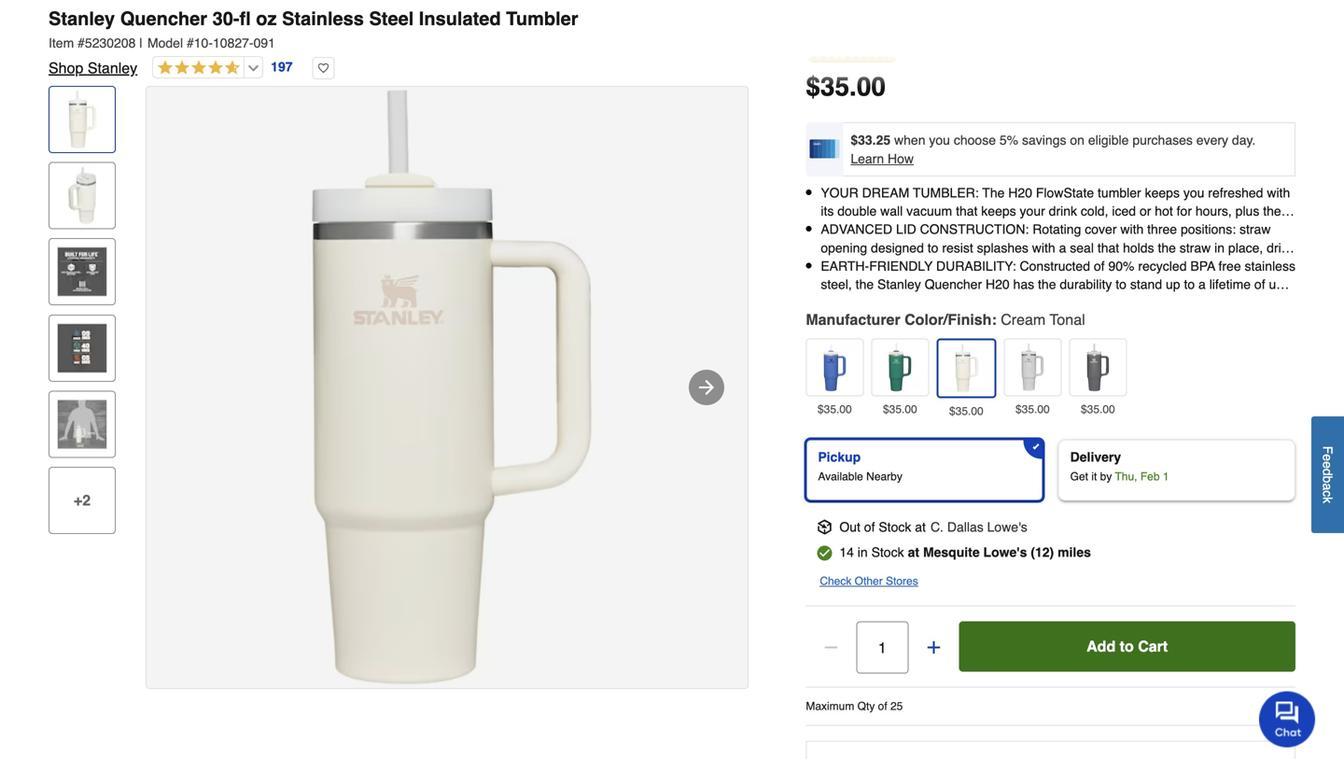 Task type: vqa. For each thing, say whether or not it's contained in the screenshot.
message within the [This review was collected as part of a promotion.] Issues with my microwave.  Message stating door not closed and prevents my microwave from operating.  Technician came out and tried to adjust the door, but it is still giving me the same message.  Technician is coming back.
no



Task type: locate. For each thing, give the bounding box(es) containing it.
learn how button
[[851, 149, 914, 168]]

you right when
[[930, 133, 951, 148]]

use up manufacturer color/finish : cream tonal
[[909, 295, 930, 310]]

stainless
[[282, 8, 364, 29]]

0 vertical spatial in
[[1215, 240, 1225, 255]]

1 vertical spatial a
[[1199, 277, 1207, 292]]

stanley inside stanley quencher 30-fl oz stainless steel insulated tumbler item # 5230208 | model # 10-10827-091
[[49, 8, 115, 29]]

quencher up model
[[120, 8, 207, 29]]

0 vertical spatial for
[[1177, 204, 1193, 219]]

advanced lid construction: rotating cover with three positions: straw opening designed to resist splashes with a seal that holds the straw in place, drink opening, and full-cover top for added leak resistance
[[821, 222, 1296, 274]]

0 vertical spatial keeps
[[1146, 185, 1180, 200]]

a
[[1060, 240, 1067, 255], [1199, 277, 1207, 292], [1321, 483, 1336, 490]]

0 horizontal spatial and
[[875, 259, 897, 274]]

a down bpa
[[1199, 277, 1207, 292]]

in
[[1215, 240, 1225, 255], [858, 545, 868, 560]]

stanley 10-10827-091 quencher 30-fl oz stainless steel insulated tumbler - thumbnail image
[[53, 91, 111, 149]]

0 horizontal spatial #
[[78, 35, 85, 50]]

that up fits
[[956, 204, 978, 219]]

0 vertical spatial on
[[1071, 133, 1085, 148]]

h20 up your
[[1009, 185, 1033, 200]]

0 horizontal spatial with
[[1033, 240, 1056, 255]]

0 vertical spatial stanley
[[49, 8, 115, 29]]

pickup available nearby
[[818, 450, 903, 483]]

0 vertical spatial you
[[930, 133, 951, 148]]

in inside advanced lid construction: rotating cover with three positions: straw opening designed to resist splashes with a seal that holds the straw in place, drink opening, and full-cover top for added leak resistance
[[1215, 240, 1225, 255]]

how
[[888, 151, 914, 166]]

+2
[[74, 492, 91, 509]]

qty
[[858, 700, 875, 713]]

add to cart
[[1087, 638, 1169, 655]]

cover down resist at the right top of the page
[[922, 259, 954, 274]]

2 vertical spatial stanley
[[878, 277, 922, 292]]

1 vertical spatial cover
[[922, 259, 954, 274]]

2 horizontal spatial with
[[1268, 185, 1291, 200]]

stock
[[879, 520, 912, 535], [872, 545, 905, 560]]

stanley down 5230208
[[88, 59, 137, 77]]

seal
[[1071, 240, 1095, 255]]

its
[[821, 204, 834, 219]]

0 vertical spatial that
[[956, 204, 978, 219]]

f e e d b a c k
[[1321, 446, 1336, 503]]

1 vertical spatial you
[[1184, 185, 1205, 200]]

item
[[49, 35, 74, 50]]

cover
[[1085, 222, 1117, 237], [922, 259, 954, 274]]

you inside $33.25 when you choose 5% savings on eligible purchases every day. learn how
[[930, 133, 951, 148]]

1 vertical spatial that
[[1098, 240, 1120, 255]]

three
[[1148, 222, 1178, 237]]

drink up stainless
[[1268, 240, 1296, 255]]

e
[[1321, 454, 1336, 461], [1321, 461, 1336, 469]]

it inside your dream tumbler: the h20 flowstate tumbler keeps you refreshed with its double wall vacuum that keeps your drink cold, iced or hot for hours, plus the narrow base on all sizes fits just about any car cup holder and it is dishwasher safe
[[1182, 222, 1189, 237]]

$35.00 for cream tonal image
[[950, 405, 984, 418]]

00
[[857, 72, 886, 102]]

place,
[[1229, 240, 1264, 255]]

lowe's left the (
[[984, 545, 1028, 560]]

drink down flowstate on the top right of page
[[1049, 204, 1078, 219]]

90%
[[1109, 259, 1135, 274]]

0 vertical spatial quencher
[[120, 8, 207, 29]]

in right 14
[[858, 545, 868, 560]]

0 horizontal spatial in
[[858, 545, 868, 560]]

on
[[1071, 133, 1085, 148], [897, 222, 911, 237]]

1 horizontal spatial use
[[987, 295, 1008, 310]]

091
[[254, 35, 275, 50]]

eligible
[[1089, 133, 1130, 148]]

it left by
[[1092, 470, 1098, 483]]

for right hot
[[1177, 204, 1193, 219]]

at up 'stores'
[[908, 545, 920, 560]]

0 vertical spatial a
[[1060, 240, 1067, 255]]

0 horizontal spatial straw
[[1180, 240, 1212, 255]]

and down hot
[[1157, 222, 1179, 237]]

the inside advanced lid construction: rotating cover with three positions: straw opening designed to resist splashes with a seal that holds the straw in place, drink opening, and full-cover top for added leak resistance
[[1159, 240, 1177, 255]]

0 vertical spatial at
[[916, 520, 926, 535]]

stanley up item
[[49, 8, 115, 29]]

free
[[1219, 259, 1242, 274]]

0 horizontal spatial it
[[1092, 470, 1098, 483]]

stock for in
[[872, 545, 905, 560]]

+2 button
[[49, 467, 116, 534]]

stainless
[[1245, 259, 1296, 274]]

# right model
[[187, 35, 194, 50]]

0 vertical spatial with
[[1268, 185, 1291, 200]]

and down designed
[[875, 259, 897, 274]]

fog image
[[1009, 343, 1058, 392]]

and inside your dream tumbler: the h20 flowstate tumbler keeps you refreshed with its double wall vacuum that keeps your drink cold, iced or hot for hours, plus the narrow base on all sizes fits just about any car cup holder and it is dishwasher safe
[[1157, 222, 1179, 237]]

on inside $33.25 when you choose 5% savings on eligible purchases every day. learn how
[[1071, 133, 1085, 148]]

other
[[855, 575, 883, 588]]

with up holds
[[1121, 222, 1144, 237]]

0 vertical spatial drink
[[1049, 204, 1078, 219]]

bestseller
[[811, 48, 894, 61]]

fl
[[240, 8, 251, 29]]

at left c.
[[916, 520, 926, 535]]

1 horizontal spatial that
[[1098, 240, 1120, 255]]

0 horizontal spatial that
[[956, 204, 978, 219]]

0 horizontal spatial you
[[930, 133, 951, 148]]

pickup image
[[818, 520, 832, 535]]

0 horizontal spatial quencher
[[120, 8, 207, 29]]

model
[[148, 35, 183, 50]]

stanley down friendly
[[878, 277, 922, 292]]

2 horizontal spatial a
[[1321, 483, 1336, 490]]

that inside your dream tumbler: the h20 flowstate tumbler keeps you refreshed with its double wall vacuum that keeps your drink cold, iced or hot for hours, plus the narrow base on all sizes fits just about any car cup holder and it is dishwasher safe
[[956, 204, 978, 219]]

stanley quencher 30-fl oz stainless steel insulated tumbler item # 5230208 | model # 10-10827-091
[[49, 8, 579, 50]]

dallas
[[948, 520, 984, 535]]

use up ":"
[[987, 295, 1008, 310]]

$35.00 down the alpine image
[[884, 403, 918, 416]]

stock for of
[[879, 520, 912, 535]]

1 horizontal spatial for
[[1177, 204, 1193, 219]]

$
[[806, 72, 821, 102]]

0 horizontal spatial use
[[909, 295, 930, 310]]

lowe's
[[988, 520, 1028, 535], [984, 545, 1028, 560]]

0 horizontal spatial keeps
[[982, 204, 1017, 219]]

you up hours, on the right of the page
[[1184, 185, 1205, 200]]

by
[[1101, 470, 1113, 483]]

to inside advanced lid construction: rotating cover with three positions: straw opening designed to resist splashes with a seal that holds the straw in place, drink opening, and full-cover top for added leak resistance
[[928, 240, 939, 255]]

quencher inside earth-friendly durability: constructed of 90% recycled bpa free stainless steel, the stanley quencher h20 has the durability to stand up to a lifetime of use, eliminating the use of single-use plastic bottles and straws
[[925, 277, 983, 292]]

1 vertical spatial quencher
[[925, 277, 983, 292]]

construction:
[[921, 222, 1030, 237]]

1 horizontal spatial cover
[[1085, 222, 1117, 237]]

1 vertical spatial h20
[[986, 277, 1010, 292]]

at for at
[[908, 545, 920, 560]]

mesquite
[[924, 545, 980, 560]]

1 horizontal spatial #
[[187, 35, 194, 50]]

1 horizontal spatial you
[[1184, 185, 1205, 200]]

that
[[956, 204, 978, 219], [1098, 240, 1120, 255]]

2 vertical spatial a
[[1321, 483, 1336, 490]]

1 vertical spatial drink
[[1268, 240, 1296, 255]]

you inside your dream tumbler: the h20 flowstate tumbler keeps you refreshed with its double wall vacuum that keeps your drink cold, iced or hot for hours, plus the narrow base on all sizes fits just about any car cup holder and it is dishwasher safe
[[1184, 185, 1205, 200]]

$35.00 down the charcoal image
[[1082, 403, 1116, 416]]

of down stainless
[[1255, 277, 1266, 292]]

1 vertical spatial lowe's
[[984, 545, 1028, 560]]

1 horizontal spatial drink
[[1268, 240, 1296, 255]]

1 horizontal spatial and
[[1095, 295, 1116, 310]]

heart outline image
[[312, 57, 335, 79]]

a up k
[[1321, 483, 1336, 490]]

1 vertical spatial for
[[979, 259, 994, 274]]

bpa
[[1191, 259, 1216, 274]]

a inside button
[[1321, 483, 1336, 490]]

2 horizontal spatial and
[[1157, 222, 1179, 237]]

# right item
[[78, 35, 85, 50]]

1 vertical spatial stock
[[872, 545, 905, 560]]

and down durability
[[1095, 295, 1116, 310]]

stock left c.
[[879, 520, 912, 535]]

0 vertical spatial stock
[[879, 520, 912, 535]]

2 vertical spatial with
[[1033, 240, 1056, 255]]

0 vertical spatial straw
[[1240, 222, 1272, 237]]

straw down plus
[[1240, 222, 1272, 237]]

it left is
[[1182, 222, 1189, 237]]

keeps up just
[[982, 204, 1017, 219]]

0 vertical spatial it
[[1182, 222, 1189, 237]]

keeps
[[1146, 185, 1180, 200], [982, 204, 1017, 219]]

on inside your dream tumbler: the h20 flowstate tumbler keeps you refreshed with its double wall vacuum that keeps your drink cold, iced or hot for hours, plus the narrow base on all sizes fits just about any car cup holder and it is dishwasher safe
[[897, 222, 911, 237]]

it
[[1182, 222, 1189, 237], [1092, 470, 1098, 483]]

straw down is
[[1180, 240, 1212, 255]]

steel,
[[821, 277, 853, 292]]

every
[[1197, 133, 1229, 148]]

1 horizontal spatial straw
[[1240, 222, 1272, 237]]

1 vertical spatial on
[[897, 222, 911, 237]]

stanley 10-10827-091 water-bottles-mugs - thumbnail view #4 image
[[53, 319, 111, 377]]

lowe's right dallas
[[988, 520, 1028, 535]]

with up leak
[[1033, 240, 1056, 255]]

for right 'top'
[[979, 259, 994, 274]]

h20 down added
[[986, 277, 1010, 292]]

$35.00 down cream tonal image
[[950, 405, 984, 418]]

the
[[983, 185, 1005, 200]]

stock up 'stores'
[[872, 545, 905, 560]]

flowstate
[[1037, 185, 1095, 200]]

0 horizontal spatial a
[[1060, 240, 1067, 255]]

0 horizontal spatial on
[[897, 222, 911, 237]]

$35.00 down the iris image on the right of page
[[818, 403, 852, 416]]

0 horizontal spatial for
[[979, 259, 994, 274]]

lifetime
[[1210, 277, 1252, 292]]

$35.00
[[818, 403, 852, 416], [884, 403, 918, 416], [1016, 403, 1050, 416], [1082, 403, 1116, 416], [950, 405, 984, 418]]

0 vertical spatial cover
[[1085, 222, 1117, 237]]

1 horizontal spatial on
[[1071, 133, 1085, 148]]

$35.00 down fog image
[[1016, 403, 1050, 416]]

e up d on the bottom
[[1321, 454, 1336, 461]]

option group
[[799, 432, 1304, 509]]

cover down cold, on the right
[[1085, 222, 1117, 237]]

.
[[850, 72, 857, 102]]

to down the sizes at right
[[928, 240, 939, 255]]

recycled
[[1139, 259, 1188, 274]]

your
[[821, 185, 859, 200]]

refreshed
[[1209, 185, 1264, 200]]

for inside advanced lid construction: rotating cover with three positions: straw opening designed to resist splashes with a seal that holds the straw in place, drink opening, and full-cover top for added leak resistance
[[979, 259, 994, 274]]

0 vertical spatial h20
[[1009, 185, 1033, 200]]

steel
[[369, 8, 414, 29]]

and inside earth-friendly durability: constructed of 90% recycled bpa free stainless steel, the stanley quencher h20 has the durability to stand up to a lifetime of use, eliminating the use of single-use plastic bottles and straws
[[1095, 295, 1116, 310]]

and
[[1157, 222, 1179, 237], [875, 259, 897, 274], [1095, 295, 1116, 310]]

stanley 10-10827-091 water-bottles-mugs - thumbnail view #3 image
[[53, 243, 111, 301]]

with right refreshed
[[1268, 185, 1291, 200]]

1 vertical spatial and
[[875, 259, 897, 274]]

1 horizontal spatial with
[[1121, 222, 1144, 237]]

0 horizontal spatial drink
[[1049, 204, 1078, 219]]

1 horizontal spatial it
[[1182, 222, 1189, 237]]

e up the b
[[1321, 461, 1336, 469]]

that down cup
[[1098, 240, 1120, 255]]

on left eligible
[[1071, 133, 1085, 148]]

1 vertical spatial at
[[908, 545, 920, 560]]

h20 inside earth-friendly durability: constructed of 90% recycled bpa free stainless steel, the stanley quencher h20 has the durability to stand up to a lifetime of use, eliminating the use of single-use plastic bottles and straws
[[986, 277, 1010, 292]]

2 vertical spatial and
[[1095, 295, 1116, 310]]

$35.00 for fog image
[[1016, 403, 1050, 416]]

to right 'add'
[[1120, 638, 1135, 655]]

in up free at the right top of the page
[[1215, 240, 1225, 255]]

cold,
[[1081, 204, 1109, 219]]

1 horizontal spatial in
[[1215, 240, 1225, 255]]

eliminating
[[821, 295, 884, 310]]

1 vertical spatial keeps
[[982, 204, 1017, 219]]

plastic
[[1012, 295, 1049, 310]]

positions:
[[1181, 222, 1237, 237]]

cart
[[1139, 638, 1169, 655]]

the up "recycled" at the top
[[1159, 240, 1177, 255]]

(
[[1031, 545, 1036, 560]]

of left 90%
[[1095, 259, 1105, 274]]

feb
[[1141, 470, 1160, 483]]

double
[[838, 204, 877, 219]]

out
[[840, 520, 861, 535]]

on left all
[[897, 222, 911, 237]]

c
[[1321, 490, 1336, 497]]

splashes
[[978, 240, 1029, 255]]

about
[[1009, 222, 1042, 237]]

delivery get it by thu, feb 1
[[1071, 450, 1170, 483]]

opening
[[821, 240, 868, 255]]

1 vertical spatial it
[[1092, 470, 1098, 483]]

drink
[[1049, 204, 1078, 219], [1268, 240, 1296, 255]]

the right plus
[[1264, 204, 1282, 219]]

a down rotating
[[1060, 240, 1067, 255]]

stanley 10-10827-091 water-bottles-mugs - thumbnail view #2 image
[[53, 167, 111, 225]]

0 vertical spatial and
[[1157, 222, 1179, 237]]

14
[[840, 545, 854, 560]]

1 horizontal spatial a
[[1199, 277, 1207, 292]]

keeps up hot
[[1146, 185, 1180, 200]]

at for c. dallas lowe's
[[916, 520, 926, 535]]

manufacturer
[[806, 311, 901, 328]]

1 horizontal spatial quencher
[[925, 277, 983, 292]]

quencher down 'top'
[[925, 277, 983, 292]]

has
[[1014, 277, 1035, 292]]

tumbler
[[506, 8, 579, 29]]

:
[[992, 311, 997, 328]]

of up manufacturer color/finish : cream tonal
[[934, 295, 945, 310]]

it inside delivery get it by thu, feb 1
[[1092, 470, 1098, 483]]

full-
[[901, 259, 922, 274]]



Task type: describe. For each thing, give the bounding box(es) containing it.
35
[[821, 72, 850, 102]]

opening,
[[821, 259, 871, 274]]

holds
[[1124, 240, 1155, 255]]

stanley inside earth-friendly durability: constructed of 90% recycled bpa free stainless steel, the stanley quencher h20 has the durability to stand up to a lifetime of use, eliminating the use of single-use plastic bottles and straws
[[878, 277, 922, 292]]

1 # from the left
[[78, 35, 85, 50]]

to inside button
[[1120, 638, 1135, 655]]

durability
[[1060, 277, 1113, 292]]

item number 5 2 3 0 2 0 8 and model number 1 0 - 1 0 8 2 7 - 0 9 1 element
[[49, 34, 1296, 52]]

sizes
[[932, 222, 962, 237]]

check other stores button
[[820, 572, 919, 591]]

your
[[1020, 204, 1046, 219]]

$35.00 for the charcoal image
[[1082, 403, 1116, 416]]

10-
[[194, 35, 213, 50]]

5%
[[1000, 133, 1019, 148]]

maximum
[[806, 700, 855, 713]]

dream
[[863, 185, 910, 200]]

oz
[[256, 8, 277, 29]]

top
[[957, 259, 975, 274]]

stanley 10-10827-091 water-bottles-mugs - thumbnail view #5 image
[[53, 395, 111, 453]]

a inside advanced lid construction: rotating cover with three positions: straw opening designed to resist splashes with a seal that holds the straw in place, drink opening, and full-cover top for added leak resistance
[[1060, 240, 1067, 255]]

straws
[[1120, 295, 1158, 310]]

5230208
[[85, 35, 136, 50]]

1
[[1164, 470, 1170, 483]]

2 # from the left
[[187, 35, 194, 50]]

nearby
[[867, 470, 903, 483]]

tonal
[[1050, 311, 1086, 328]]

added
[[998, 259, 1034, 274]]

check other stores
[[820, 575, 919, 588]]

tumbler:
[[913, 185, 979, 200]]

resist
[[943, 240, 974, 255]]

197
[[271, 59, 293, 74]]

drink inside your dream tumbler: the h20 flowstate tumbler keeps you refreshed with its double wall vacuum that keeps your drink cold, iced or hot for hours, plus the narrow base on all sizes fits just about any car cup holder and it is dishwasher safe
[[1049, 204, 1078, 219]]

earth-friendly durability: constructed of 90% recycled bpa free stainless steel, the stanley quencher h20 has the durability to stand up to a lifetime of use, eliminating the use of single-use plastic bottles and straws
[[821, 259, 1296, 310]]

$ 35 . 00
[[806, 72, 886, 102]]

Stepper number input field with increment and decrement buttons number field
[[857, 622, 909, 674]]

10827-
[[213, 35, 254, 50]]

car
[[1071, 222, 1089, 237]]

0 vertical spatial lowe's
[[988, 520, 1028, 535]]

just
[[986, 222, 1006, 237]]

hours,
[[1196, 204, 1233, 219]]

out of stock at c. dallas lowe's
[[840, 520, 1028, 535]]

check circle filled image
[[818, 546, 832, 561]]

resistance
[[1066, 259, 1125, 274]]

constructed
[[1020, 259, 1091, 274]]

to down 90%
[[1116, 277, 1127, 292]]

all
[[915, 222, 928, 237]]

a inside earth-friendly durability: constructed of 90% recycled bpa free stainless steel, the stanley quencher h20 has the durability to stand up to a lifetime of use, eliminating the use of single-use plastic bottles and straws
[[1199, 277, 1207, 292]]

add
[[1087, 638, 1116, 655]]

k
[[1321, 497, 1336, 503]]

plus
[[1236, 204, 1260, 219]]

1 horizontal spatial keeps
[[1146, 185, 1180, 200]]

$35.00 for the alpine image
[[884, 403, 918, 416]]

learn
[[851, 151, 885, 166]]

14 in stock at mesquite lowe's ( 12 ) miles
[[840, 545, 1092, 560]]

arrow right image
[[696, 376, 718, 399]]

to right up
[[1185, 277, 1196, 292]]

dishwasher
[[1206, 222, 1272, 237]]

friendly
[[870, 259, 933, 274]]

holder
[[1117, 222, 1153, 237]]

when
[[895, 133, 926, 148]]

f e e d b a c k button
[[1312, 416, 1345, 533]]

of left 25
[[879, 700, 888, 713]]

with inside your dream tumbler: the h20 flowstate tumbler keeps you refreshed with its double wall vacuum that keeps your drink cold, iced or hot for hours, plus the narrow base on all sizes fits just about any car cup holder and it is dishwasher safe
[[1268, 185, 1291, 200]]

f
[[1321, 446, 1336, 454]]

hot
[[1156, 204, 1174, 219]]

your dream tumbler: the h20 flowstate tumbler keeps you refreshed with its double wall vacuum that keeps your drink cold, iced or hot for hours, plus the narrow base on all sizes fits just about any car cup holder and it is dishwasher safe
[[821, 185, 1291, 255]]

insulated
[[419, 8, 501, 29]]

designed
[[871, 240, 925, 255]]

iris image
[[811, 343, 860, 392]]

1 vertical spatial stanley
[[88, 59, 137, 77]]

and inside advanced lid construction: rotating cover with three positions: straw opening designed to resist splashes with a seal that holds the straw in place, drink opening, and full-cover top for added leak resistance
[[875, 259, 897, 274]]

1 vertical spatial with
[[1121, 222, 1144, 237]]

stand
[[1131, 277, 1163, 292]]

d
[[1321, 469, 1336, 476]]

purchases
[[1133, 133, 1194, 148]]

30-
[[213, 8, 240, 29]]

check
[[820, 575, 852, 588]]

day.
[[1233, 133, 1257, 148]]

$35.00 for the iris image on the right of page
[[818, 403, 852, 416]]

c.
[[931, 520, 944, 535]]

1 vertical spatial straw
[[1180, 240, 1212, 255]]

4.6 stars image
[[153, 60, 240, 77]]

2 e from the top
[[1321, 461, 1336, 469]]

2 use from the left
[[987, 295, 1008, 310]]

earth-
[[821, 259, 870, 274]]

|
[[139, 35, 143, 50]]

option group containing pickup
[[799, 432, 1304, 509]]

chat invite button image
[[1260, 691, 1317, 748]]

0 horizontal spatial cover
[[922, 259, 954, 274]]

the inside your dream tumbler: the h20 flowstate tumbler keeps you refreshed with its double wall vacuum that keeps your drink cold, iced or hot for hours, plus the narrow base on all sizes fits just about any car cup holder and it is dishwasher safe
[[1264, 204, 1282, 219]]

drink inside advanced lid construction: rotating cover with three positions: straw opening designed to resist splashes with a seal that holds the straw in place, drink opening, and full-cover top for added leak resistance
[[1268, 240, 1296, 255]]

alpine image
[[876, 343, 925, 392]]

up
[[1167, 277, 1181, 292]]

1 use from the left
[[909, 295, 930, 310]]

cup
[[1092, 222, 1113, 237]]

h20 inside your dream tumbler: the h20 flowstate tumbler keeps you refreshed with its double wall vacuum that keeps your drink cold, iced or hot for hours, plus the narrow base on all sizes fits just about any car cup holder and it is dishwasher safe
[[1009, 185, 1033, 200]]

delivery
[[1071, 450, 1122, 465]]

1 vertical spatial in
[[858, 545, 868, 560]]

$33.25 when you choose 5% savings on eligible purchases every day. learn how
[[851, 133, 1257, 166]]

minus image
[[822, 638, 841, 657]]

base
[[865, 222, 893, 237]]

shop stanley
[[49, 59, 137, 77]]

plus image
[[925, 638, 944, 657]]

quencher inside stanley quencher 30-fl oz stainless steel insulated tumbler item # 5230208 | model # 10-10827-091
[[120, 8, 207, 29]]

the down leak
[[1039, 277, 1057, 292]]

available
[[818, 470, 864, 483]]

get
[[1071, 470, 1089, 483]]

cream tonal image
[[943, 344, 991, 393]]

for inside your dream tumbler: the h20 flowstate tumbler keeps you refreshed with its double wall vacuum that keeps your drink cold, iced or hot for hours, plus the narrow base on all sizes fits just about any car cup holder and it is dishwasher safe
[[1177, 204, 1193, 219]]

vacuum
[[907, 204, 953, 219]]

)
[[1050, 545, 1055, 560]]

1 e from the top
[[1321, 454, 1336, 461]]

that inside advanced lid construction: rotating cover with three positions: straw opening designed to resist splashes with a seal that holds the straw in place, drink opening, and full-cover top for added leak resistance
[[1098, 240, 1120, 255]]

the up eliminating
[[856, 277, 874, 292]]

single-
[[948, 295, 987, 310]]

of right out
[[865, 520, 876, 535]]

charcoal image
[[1074, 343, 1123, 392]]

pickup
[[818, 450, 861, 465]]

miles
[[1058, 545, 1092, 560]]

tumbler
[[1098, 185, 1142, 200]]

bottles
[[1052, 295, 1091, 310]]

the down friendly
[[887, 295, 906, 310]]

savings
[[1023, 133, 1067, 148]]

b
[[1321, 476, 1336, 483]]

stanley 10-10827-091 quencher 30-fl oz stainless steel insulated tumbler image
[[147, 87, 748, 688]]



